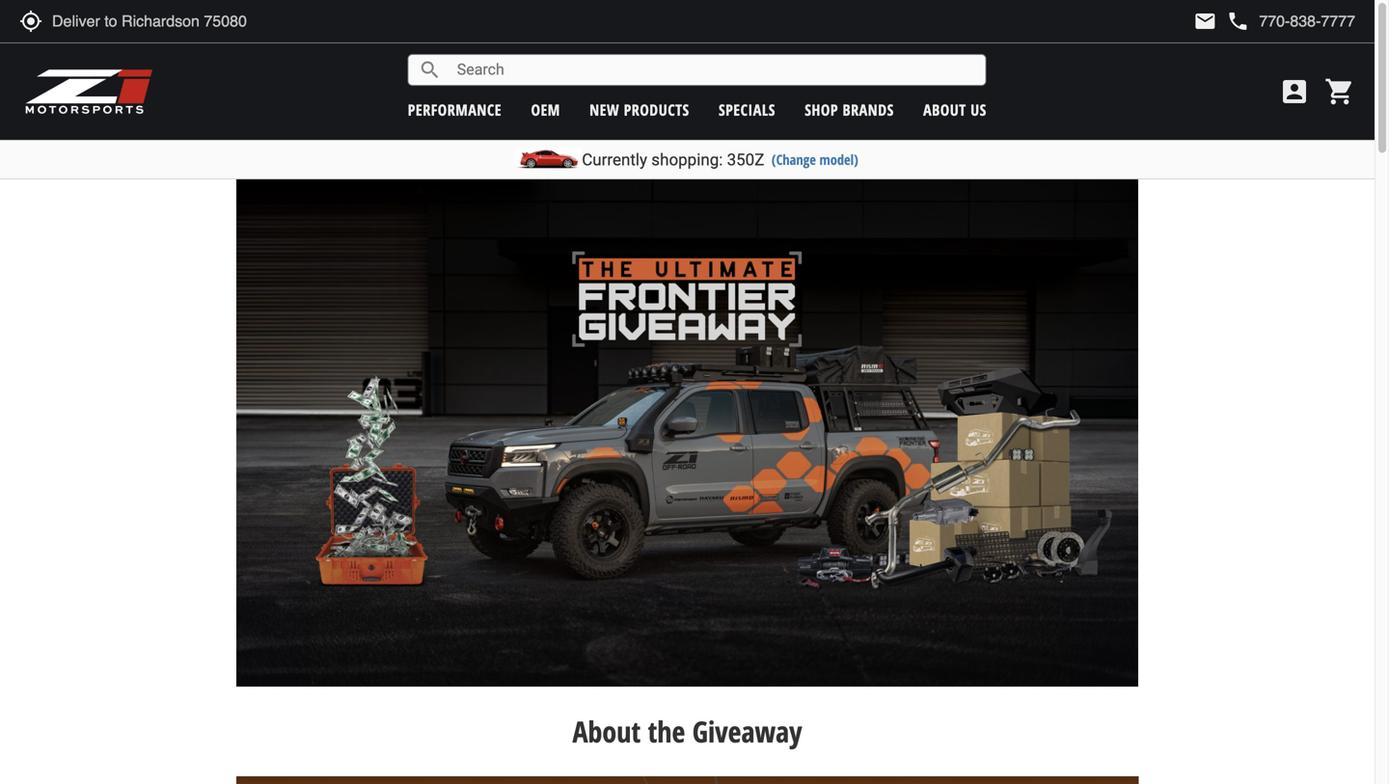 Task type: describe. For each thing, give the bounding box(es) containing it.
about us link
[[924, 99, 987, 120]]

mail
[[1194, 10, 1217, 33]]

shopping_cart link
[[1320, 76, 1356, 107]]

account_box
[[1280, 76, 1311, 107]]

products
[[624, 99, 690, 120]]

z1 motorsports logo image
[[24, 68, 154, 116]]

Search search field
[[442, 55, 986, 85]]

performance link
[[408, 99, 502, 120]]

mail link
[[1194, 10, 1217, 33]]

about the giveaway
[[573, 712, 802, 752]]

currently shopping: 350z (change model)
[[582, 150, 859, 169]]

giveaway
[[693, 712, 802, 752]]

new products
[[590, 99, 690, 120]]

about for about the giveaway
[[573, 712, 641, 752]]

oem
[[531, 99, 561, 120]]

us
[[971, 99, 987, 120]]

the
[[648, 712, 686, 752]]

(change
[[772, 150, 816, 169]]



Task type: vqa. For each thing, say whether or not it's contained in the screenshot.
Giveaway
yes



Task type: locate. For each thing, give the bounding box(es) containing it.
shopping_cart
[[1325, 76, 1356, 107]]

specials
[[719, 99, 776, 120]]

new
[[590, 99, 620, 120]]

account_box link
[[1275, 76, 1315, 107]]

1 vertical spatial about
[[573, 712, 641, 752]]

about
[[924, 99, 967, 120], [573, 712, 641, 752]]

about left us on the right of page
[[924, 99, 967, 120]]

performance
[[408, 99, 502, 120]]

my_location
[[19, 10, 42, 33]]

(change model) link
[[772, 150, 859, 169]]

phone
[[1227, 10, 1250, 33]]

model)
[[820, 150, 859, 169]]

phone link
[[1227, 10, 1356, 33]]

brands
[[843, 99, 894, 120]]

shop brands
[[805, 99, 894, 120]]

specials link
[[719, 99, 776, 120]]

about for about us
[[924, 99, 967, 120]]

0 horizontal spatial about
[[573, 712, 641, 752]]

about left the
[[573, 712, 641, 752]]

350z
[[727, 150, 765, 169]]

oem link
[[531, 99, 561, 120]]

1 horizontal spatial about
[[924, 99, 967, 120]]

currently
[[582, 150, 648, 169]]

shop
[[805, 99, 839, 120]]

search
[[419, 58, 442, 82]]

0 vertical spatial about
[[924, 99, 967, 120]]

about us
[[924, 99, 987, 120]]

shopping:
[[652, 150, 723, 169]]

mail phone
[[1194, 10, 1250, 33]]

shop brands link
[[805, 99, 894, 120]]

new products link
[[590, 99, 690, 120]]



